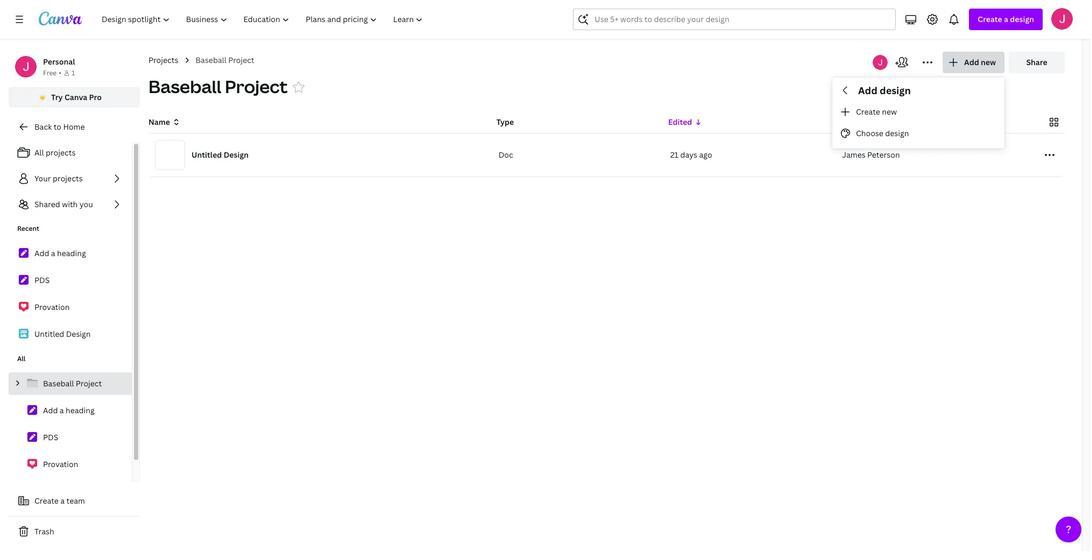 Task type: locate. For each thing, give the bounding box(es) containing it.
design for choose design
[[886, 128, 910, 138]]

pds link
[[9, 269, 132, 292], [9, 426, 132, 449]]

a
[[1005, 14, 1009, 24], [51, 248, 55, 258], [60, 405, 64, 416], [60, 496, 65, 506]]

recent
[[17, 224, 39, 233]]

new down add design
[[883, 107, 898, 117]]

3 list from the top
[[9, 373, 132, 503]]

choose design
[[857, 128, 910, 138]]

free
[[43, 68, 57, 78]]

baseball project link down "untitled design" link
[[9, 373, 132, 395]]

all for all
[[17, 354, 26, 363]]

baseball inside button
[[149, 75, 222, 98]]

provation up "untitled design" link
[[34, 302, 70, 312]]

baseball down "untitled design" link
[[43, 379, 74, 389]]

top level navigation element
[[95, 9, 433, 30]]

baseball
[[196, 55, 227, 65], [149, 75, 222, 98], [43, 379, 74, 389]]

provation link up team
[[9, 453, 132, 476]]

provation link
[[9, 296, 132, 319], [9, 453, 132, 476]]

projects inside "all projects" link
[[46, 148, 76, 158]]

projects for all projects
[[46, 148, 76, 158]]

None search field
[[574, 9, 897, 30]]

list
[[9, 142, 132, 215], [9, 242, 132, 346], [9, 373, 132, 503]]

design for add design
[[880, 84, 912, 97]]

free •
[[43, 68, 61, 78]]

projects right your in the left of the page
[[53, 173, 83, 184]]

0 vertical spatial untitled
[[192, 150, 222, 160]]

0 vertical spatial add a heading link
[[9, 242, 132, 265]]

edited
[[669, 117, 693, 127]]

0 vertical spatial heading
[[57, 248, 86, 258]]

name button
[[149, 116, 181, 128]]

heading
[[57, 248, 86, 258], [66, 405, 95, 416]]

ago
[[700, 150, 713, 160]]

all for all projects
[[34, 148, 44, 158]]

1 vertical spatial all
[[17, 354, 26, 363]]

21
[[671, 150, 679, 160]]

untitled design link
[[9, 323, 132, 346]]

untitled inside "untitled design" link
[[34, 329, 64, 339]]

design left james peterson icon
[[1011, 14, 1035, 24]]

provation up 'create a team'
[[43, 459, 78, 470]]

design up create new
[[880, 84, 912, 97]]

2 provation link from the top
[[9, 453, 132, 476]]

new for create new
[[883, 107, 898, 117]]

1 horizontal spatial new
[[982, 57, 997, 67]]

0 horizontal spatial baseball project link
[[9, 373, 132, 395]]

0 horizontal spatial create
[[34, 496, 59, 506]]

0 vertical spatial baseball
[[196, 55, 227, 65]]

1 vertical spatial create
[[857, 107, 881, 117]]

all
[[34, 148, 44, 158], [17, 354, 26, 363]]

a inside create a design dropdown button
[[1005, 14, 1009, 24]]

0 vertical spatial new
[[982, 57, 997, 67]]

0 horizontal spatial new
[[883, 107, 898, 117]]

baseball up baseball project button
[[196, 55, 227, 65]]

back to home
[[34, 122, 85, 132]]

design
[[1011, 14, 1035, 24], [880, 84, 912, 97], [886, 128, 910, 138]]

1 vertical spatial untitled design
[[34, 329, 91, 339]]

1 vertical spatial new
[[883, 107, 898, 117]]

projects down back to home
[[46, 148, 76, 158]]

projects for your projects
[[53, 173, 83, 184]]

baseball project for baseball project button
[[149, 75, 288, 98]]

create inside "button"
[[34, 496, 59, 506]]

create up owner
[[857, 107, 881, 117]]

1 vertical spatial baseball project
[[149, 75, 288, 98]]

2 vertical spatial design
[[886, 128, 910, 138]]

0 vertical spatial projects
[[46, 148, 76, 158]]

baseball project
[[196, 55, 255, 65], [149, 75, 288, 98], [43, 379, 102, 389]]

0 horizontal spatial untitled
[[34, 329, 64, 339]]

2 vertical spatial create
[[34, 496, 59, 506]]

1 vertical spatial design
[[66, 329, 91, 339]]

a inside create a team "button"
[[60, 496, 65, 506]]

0 vertical spatial pds link
[[9, 269, 132, 292]]

add a heading
[[34, 248, 86, 258], [43, 405, 95, 416]]

create for create a team
[[34, 496, 59, 506]]

2 vertical spatial project
[[76, 379, 102, 389]]

0 vertical spatial all
[[34, 148, 44, 158]]

0 vertical spatial untitled design
[[192, 150, 249, 160]]

add design
[[859, 84, 912, 97]]

baseball project button
[[149, 75, 288, 99]]

design inside button
[[886, 128, 910, 138]]

1 vertical spatial provation link
[[9, 453, 132, 476]]

new inside button
[[883, 107, 898, 117]]

create
[[979, 14, 1003, 24], [857, 107, 881, 117], [34, 496, 59, 506]]

1 list from the top
[[9, 142, 132, 215]]

design up peterson
[[886, 128, 910, 138]]

2 vertical spatial list
[[9, 373, 132, 503]]

baseball down projects link
[[149, 75, 222, 98]]

2 list from the top
[[9, 242, 132, 346]]

baseball project link
[[196, 54, 255, 66], [9, 373, 132, 395]]

provation
[[34, 302, 70, 312], [43, 459, 78, 470]]

untitled design
[[192, 150, 249, 160], [34, 329, 91, 339]]

create a team
[[34, 496, 85, 506]]

home
[[63, 122, 85, 132]]

1 vertical spatial projects
[[53, 173, 83, 184]]

0 vertical spatial create
[[979, 14, 1003, 24]]

team
[[67, 496, 85, 506]]

1 vertical spatial project
[[225, 75, 288, 98]]

1 horizontal spatial baseball project link
[[196, 54, 255, 66]]

create up add new
[[979, 14, 1003, 24]]

21 days ago
[[671, 150, 713, 160]]

2 vertical spatial baseball
[[43, 379, 74, 389]]

create left team
[[34, 496, 59, 506]]

untitled
[[192, 150, 222, 160], [34, 329, 64, 339]]

0 horizontal spatial all
[[17, 354, 26, 363]]

create inside dropdown button
[[979, 14, 1003, 24]]

days
[[681, 150, 698, 160]]

new for add new
[[982, 57, 997, 67]]

create inside button
[[857, 107, 881, 117]]

new
[[982, 57, 997, 67], [883, 107, 898, 117]]

project
[[228, 55, 255, 65], [225, 75, 288, 98], [76, 379, 102, 389]]

2 pds link from the top
[[9, 426, 132, 449]]

edited button
[[669, 116, 703, 128]]

•
[[59, 68, 61, 78]]

0 vertical spatial baseball project link
[[196, 54, 255, 66]]

0 vertical spatial provation link
[[9, 296, 132, 319]]

1 horizontal spatial all
[[34, 148, 44, 158]]

with
[[62, 199, 78, 209]]

1 vertical spatial design
[[880, 84, 912, 97]]

james peterson
[[843, 150, 901, 160]]

to
[[54, 122, 61, 132]]

add a heading link
[[9, 242, 132, 265], [9, 400, 132, 422]]

1 vertical spatial pds
[[43, 432, 58, 443]]

list containing all projects
[[9, 142, 132, 215]]

0 vertical spatial pds
[[34, 275, 50, 285]]

1 vertical spatial baseball project link
[[9, 373, 132, 395]]

1 vertical spatial list
[[9, 242, 132, 346]]

Search search field
[[595, 9, 875, 30]]

all projects
[[34, 148, 76, 158]]

create new
[[857, 107, 898, 117]]

create a design button
[[970, 9, 1044, 30]]

1 vertical spatial untitled
[[34, 329, 64, 339]]

1 vertical spatial baseball
[[149, 75, 222, 98]]

james peterson image
[[1052, 8, 1074, 30]]

shared with you link
[[9, 194, 132, 215]]

0 vertical spatial baseball project
[[196, 55, 255, 65]]

1 horizontal spatial create
[[857, 107, 881, 117]]

add new button
[[943, 52, 1005, 73]]

1 vertical spatial add a heading link
[[9, 400, 132, 422]]

projects
[[46, 148, 76, 158], [53, 173, 83, 184]]

doc
[[499, 150, 514, 160]]

1 horizontal spatial untitled
[[192, 150, 222, 160]]

1
[[72, 68, 75, 78]]

provation link up "untitled design" link
[[9, 296, 132, 319]]

0 horizontal spatial design
[[66, 329, 91, 339]]

create new button
[[833, 101, 1005, 123]]

type
[[497, 117, 514, 127]]

trash
[[34, 527, 54, 537]]

1 horizontal spatial design
[[224, 150, 249, 160]]

all inside "list"
[[34, 148, 44, 158]]

2 horizontal spatial create
[[979, 14, 1003, 24]]

baseball project link up baseball project button
[[196, 54, 255, 66]]

add
[[965, 57, 980, 67], [859, 84, 878, 97], [34, 248, 49, 258], [43, 405, 58, 416]]

pds
[[34, 275, 50, 285], [43, 432, 58, 443]]

1 vertical spatial pds link
[[9, 426, 132, 449]]

try
[[51, 92, 63, 102]]

design
[[224, 150, 249, 160], [66, 329, 91, 339]]

0 vertical spatial design
[[1011, 14, 1035, 24]]

new inside dropdown button
[[982, 57, 997, 67]]

projects inside your projects link
[[53, 173, 83, 184]]

new down create a design dropdown button
[[982, 57, 997, 67]]

2 vertical spatial baseball project
[[43, 379, 102, 389]]

create for create new
[[857, 107, 881, 117]]

1 provation link from the top
[[9, 296, 132, 319]]

0 vertical spatial list
[[9, 142, 132, 215]]

list containing add a heading
[[9, 242, 132, 346]]

baseball project for baseball project link to the right
[[196, 55, 255, 65]]



Task type: describe. For each thing, give the bounding box(es) containing it.
try canva pro button
[[9, 87, 140, 108]]

create a team button
[[9, 491, 140, 512]]

projects link
[[149, 54, 178, 66]]

you
[[80, 199, 93, 209]]

back
[[34, 122, 52, 132]]

baseball for baseball project link to the right
[[196, 55, 227, 65]]

0 vertical spatial design
[[224, 150, 249, 160]]

project inside button
[[225, 75, 288, 98]]

add new
[[965, 57, 997, 67]]

create a design
[[979, 14, 1035, 24]]

list containing baseball project
[[9, 373, 132, 503]]

owner
[[841, 117, 865, 127]]

james
[[843, 150, 866, 160]]

back to home link
[[9, 116, 140, 138]]

1 pds link from the top
[[9, 269, 132, 292]]

personal
[[43, 57, 75, 67]]

add inside dropdown button
[[965, 57, 980, 67]]

1 vertical spatial heading
[[66, 405, 95, 416]]

1 vertical spatial provation
[[43, 459, 78, 470]]

1 add a heading link from the top
[[9, 242, 132, 265]]

create for create a design
[[979, 14, 1003, 24]]

trash link
[[9, 521, 140, 543]]

name
[[149, 117, 170, 127]]

shared
[[34, 199, 60, 209]]

baseball inside "list"
[[43, 379, 74, 389]]

0 vertical spatial project
[[228, 55, 255, 65]]

try canva pro
[[51, 92, 102, 102]]

design inside "untitled design" link
[[66, 329, 91, 339]]

2 add a heading link from the top
[[9, 400, 132, 422]]

0 vertical spatial provation
[[34, 302, 70, 312]]

your projects
[[34, 173, 83, 184]]

pds for first the pds link from the bottom
[[43, 432, 58, 443]]

all projects link
[[9, 142, 132, 164]]

baseball for baseball project button
[[149, 75, 222, 98]]

share button
[[1010, 52, 1066, 73]]

0 horizontal spatial untitled design
[[34, 329, 91, 339]]

0 vertical spatial add a heading
[[34, 248, 86, 258]]

share
[[1027, 57, 1048, 67]]

canva
[[65, 92, 87, 102]]

1 horizontal spatial untitled design
[[192, 150, 249, 160]]

choose
[[857, 128, 884, 138]]

your projects link
[[9, 168, 132, 190]]

1 vertical spatial add a heading
[[43, 405, 95, 416]]

your
[[34, 173, 51, 184]]

pds for second the pds link from the bottom
[[34, 275, 50, 285]]

pro
[[89, 92, 102, 102]]

choose design button
[[833, 123, 1005, 144]]

shared with you
[[34, 199, 93, 209]]

peterson
[[868, 150, 901, 160]]

projects
[[149, 55, 178, 65]]

baseball project inside "list"
[[43, 379, 102, 389]]

design inside dropdown button
[[1011, 14, 1035, 24]]



Task type: vqa. For each thing, say whether or not it's contained in the screenshot.
the bottom ADD A HEADING "link"
yes



